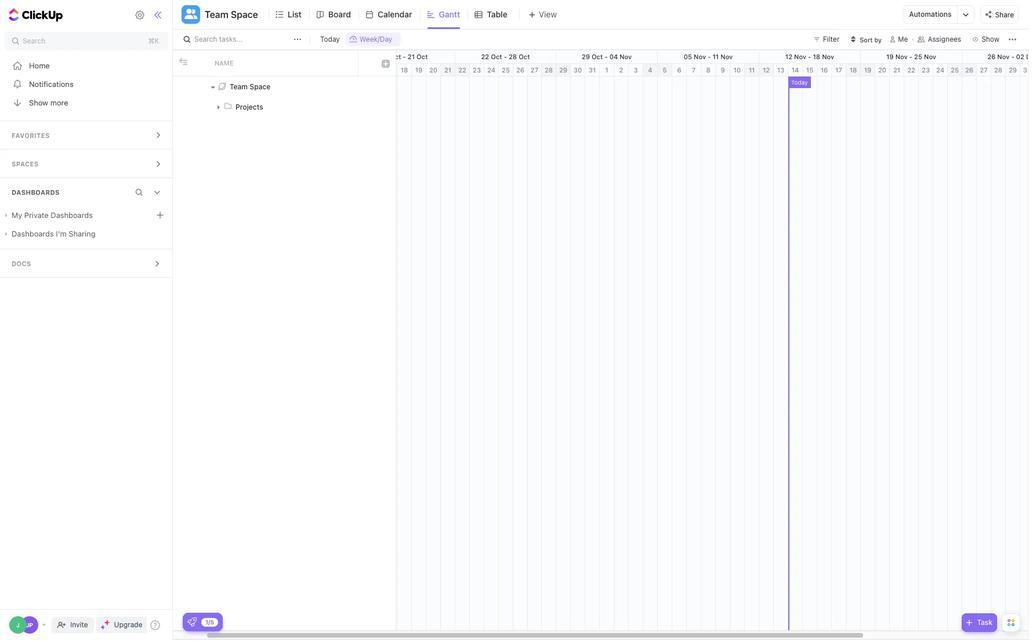 Task type: locate. For each thing, give the bounding box(es) containing it.
1 horizontal spatial 22 element
[[905, 64, 920, 77]]

2 column header from the left
[[190, 51, 208, 76]]

0 horizontal spatial 20 element
[[427, 64, 441, 77]]

1 horizontal spatial 11
[[749, 66, 756, 74]]

- left 04
[[605, 53, 608, 60]]

2 19 element from the left
[[862, 64, 876, 77]]

2 horizontal spatial 26
[[988, 53, 996, 60]]

19
[[887, 53, 894, 60], [416, 66, 423, 74], [865, 66, 872, 74]]

-
[[403, 53, 406, 60], [504, 53, 507, 60], [605, 53, 608, 60], [708, 53, 711, 60], [809, 53, 812, 60], [910, 53, 913, 60], [1012, 53, 1015, 60]]

tree grid
[[173, 51, 396, 631]]

22 element down 19 nov - 25 nov element
[[905, 64, 920, 77]]

0 vertical spatial 12
[[786, 53, 793, 60]]

2 horizontal spatial 28
[[995, 66, 1003, 74]]

22 down table
[[482, 53, 490, 60]]

2 nov from the left
[[694, 53, 707, 60]]

29 element
[[557, 64, 571, 77], [1007, 64, 1021, 77]]

19 down sort
[[865, 66, 872, 74]]

search up home
[[23, 37, 45, 45]]

0 horizontal spatial 21 element
[[441, 64, 456, 77]]

23 down 19 nov - 25 nov element
[[923, 66, 931, 74]]

26 down 26 nov - 02 dec element
[[966, 66, 974, 74]]

31
[[589, 66, 596, 74]]

24 for first 24 element from right
[[937, 66, 945, 74]]

12 inside the 12 nov - 18 nov element
[[786, 53, 793, 60]]

search for search
[[23, 37, 45, 45]]

23 for 1st 23 'element' from right
[[923, 66, 931, 74]]

30 for first the 30 element from right
[[1024, 66, 1030, 74]]

nov up 9
[[721, 53, 733, 60]]

tree grid containing team space
[[173, 51, 396, 631]]

29
[[582, 53, 590, 60], [560, 66, 568, 74], [1010, 66, 1018, 74]]

0 vertical spatial team space
[[205, 9, 258, 20]]

me button
[[886, 33, 914, 46]]

2 horizontal spatial 25
[[952, 66, 960, 74]]

20
[[430, 66, 438, 74], [879, 66, 887, 74]]

12 right 11 element
[[763, 66, 770, 74]]

3 oct from the left
[[491, 53, 503, 60]]

nov left 02
[[998, 53, 1010, 60]]

1 horizontal spatial 24 element
[[934, 64, 949, 77]]

dashboards
[[12, 189, 60, 196], [12, 229, 54, 239]]

sort by button
[[847, 33, 886, 46]]

notifications link
[[0, 75, 173, 93]]

22
[[482, 53, 490, 60], [459, 66, 467, 74], [908, 66, 916, 74]]

10 element
[[731, 64, 745, 77]]

- for 04
[[605, 53, 608, 60]]

21 element down 15 oct - 21 oct element
[[441, 64, 456, 77]]

19 element
[[412, 64, 427, 77], [862, 64, 876, 77]]

29 up 31
[[582, 53, 590, 60]]

2 23 from the left
[[923, 66, 931, 74]]

- left 02
[[1012, 53, 1015, 60]]

dashboards up private
[[12, 189, 60, 196]]

1 vertical spatial team space
[[230, 82, 271, 91]]

28 down 26 nov - 02 dec element
[[995, 66, 1003, 74]]

nov down 'assignees' button
[[925, 53, 937, 60]]

team inside button
[[205, 9, 229, 20]]

nov right 04
[[620, 53, 632, 60]]

30 element left 31
[[571, 64, 586, 77]]

0 horizontal spatial 23
[[473, 66, 481, 74]]

26 element down 26 nov - 02 dec element
[[963, 64, 978, 77]]

11 element
[[745, 64, 760, 77]]

23 down the 22 oct - 28 oct element
[[473, 66, 481, 74]]

29 element down '26 nov - 02 d'
[[1007, 64, 1021, 77]]

- inside the 12 nov - 18 nov element
[[809, 53, 812, 60]]

25 down 'assignees' button
[[915, 53, 923, 60]]

18 element right the 16 element
[[847, 64, 862, 77]]

dashboards for dashboards
[[12, 189, 60, 196]]

17 element right 16
[[833, 64, 847, 77]]

column header
[[173, 51, 190, 76], [190, 51, 208, 76], [359, 51, 376, 76], [376, 51, 396, 76]]

19 for first 19 element
[[416, 66, 423, 74]]

8 nov from the left
[[998, 53, 1010, 60]]

0 horizontal spatial 20
[[430, 66, 438, 74]]

team up projects
[[230, 82, 248, 91]]

- inside 29 oct - 04 nov element
[[605, 53, 608, 60]]

18 element down 15 oct - 21 oct element
[[398, 64, 412, 77]]

- inside the 22 oct - 28 oct element
[[504, 53, 507, 60]]

22 down 19 nov - 25 nov element
[[908, 66, 916, 74]]

22 element down the 22 oct - 28 oct element
[[456, 64, 470, 77]]

- inside 15 oct - 21 oct element
[[403, 53, 406, 60]]

1 horizontal spatial 20
[[879, 66, 887, 74]]

1 27 from the left
[[531, 66, 539, 74]]

0 horizontal spatial today
[[320, 35, 340, 44]]

team space - 0.00% row
[[173, 77, 396, 97]]

26 for 1st 26 element from the right
[[966, 66, 974, 74]]

4 - from the left
[[708, 53, 711, 60]]

30
[[574, 66, 582, 74], [1024, 66, 1030, 74]]

1 horizontal spatial 18 element
[[847, 64, 862, 77]]

- down me button
[[910, 53, 913, 60]]

task
[[978, 619, 993, 628]]

0 horizontal spatial 25
[[502, 66, 510, 74]]

1 horizontal spatial 29 element
[[1007, 64, 1021, 77]]

0 horizontal spatial 22 element
[[456, 64, 470, 77]]

spaces
[[12, 160, 39, 168]]

1 vertical spatial space
[[250, 82, 271, 91]]

1 horizontal spatial show
[[982, 35, 1000, 44]]

24 element down 22 oct - 28 oct
[[485, 64, 499, 77]]

25 element down assignees
[[949, 64, 963, 77]]

view
[[539, 9, 557, 19]]

14 element
[[789, 64, 804, 77]]

1 horizontal spatial 27
[[981, 66, 989, 74]]

30 element
[[571, 64, 586, 77], [1021, 64, 1030, 77]]

 image
[[382, 60, 390, 68]]

18 for 1st 18 element
[[401, 66, 408, 74]]

space
[[231, 9, 258, 20], [250, 82, 271, 91]]

- up 15 element
[[809, 53, 812, 60]]

4 oct from the left
[[519, 53, 530, 60]]

20 element
[[427, 64, 441, 77], [876, 64, 891, 77]]

gantt
[[439, 9, 461, 19]]

1 horizontal spatial 17 element
[[833, 64, 847, 77]]

show inside dropdown button
[[982, 35, 1000, 44]]

0 horizontal spatial 29 element
[[557, 64, 571, 77]]

nov right the 05
[[694, 53, 707, 60]]

27 down 26 nov - 02 dec element
[[981, 66, 989, 74]]

04
[[610, 53, 618, 60]]

0 horizontal spatial 19
[[416, 66, 423, 74]]

27 for first 27 element from right
[[981, 66, 989, 74]]

0 horizontal spatial 17
[[387, 66, 394, 74]]

row group containing team space
[[173, 77, 396, 631]]

0 horizontal spatial 24 element
[[485, 64, 499, 77]]

show
[[982, 35, 1000, 44], [29, 98, 48, 107]]

dashboards
[[51, 211, 93, 220]]

1 horizontal spatial 15
[[807, 66, 814, 74]]

1 horizontal spatial 23 element
[[920, 64, 934, 77]]

2 27 from the left
[[981, 66, 989, 74]]

22 element
[[456, 64, 470, 77], [905, 64, 920, 77]]

home link
[[0, 56, 173, 75]]

nov up "14"
[[795, 53, 807, 60]]

sort
[[861, 36, 873, 43]]

28 element left 31
[[542, 64, 557, 77]]

1 horizontal spatial 28 element
[[992, 64, 1007, 77]]

12
[[786, 53, 793, 60], [763, 66, 770, 74]]

show left more
[[29, 98, 48, 107]]

20 element down by
[[876, 64, 891, 77]]

29 element left 31
[[557, 64, 571, 77]]

1 column header from the left
[[173, 51, 190, 76]]

2 horizontal spatial 19
[[887, 53, 894, 60]]

28 down the "table" link
[[509, 53, 517, 60]]

 image
[[179, 57, 187, 66]]

1 horizontal spatial 20 element
[[876, 64, 891, 77]]

5 - from the left
[[809, 53, 812, 60]]

19 for second 19 element from the left
[[865, 66, 872, 74]]

0 horizontal spatial 26 element
[[514, 64, 528, 77]]

18
[[814, 53, 821, 60], [401, 66, 408, 74], [850, 66, 858, 74]]

1 horizontal spatial 26
[[966, 66, 974, 74]]

17 right the 16 element
[[836, 66, 843, 74]]

1 horizontal spatial team
[[230, 82, 248, 91]]

21 down 19 nov - 25 nov
[[894, 66, 901, 74]]

26 inside 26 nov - 02 dec element
[[988, 53, 996, 60]]

5 oct from the left
[[592, 53, 603, 60]]

0 horizontal spatial show
[[29, 98, 48, 107]]

11
[[713, 53, 719, 60], [749, 66, 756, 74]]

0 horizontal spatial 26
[[517, 66, 525, 74]]

- for 02
[[1012, 53, 1015, 60]]

2 horizontal spatial 18
[[850, 66, 858, 74]]

26 element
[[514, 64, 528, 77], [963, 64, 978, 77]]

0 vertical spatial space
[[231, 9, 258, 20]]

1 - from the left
[[403, 53, 406, 60]]

- inside 19 nov - 25 nov element
[[910, 53, 913, 60]]

today button
[[317, 33, 344, 46]]

- inside 26 nov - 02 dec element
[[1012, 53, 1015, 60]]

28 element
[[542, 64, 557, 77], [992, 64, 1007, 77]]

7 nov from the left
[[925, 53, 937, 60]]

0 vertical spatial 15
[[381, 53, 388, 60]]

nov
[[620, 53, 632, 60], [694, 53, 707, 60], [721, 53, 733, 60], [795, 53, 807, 60], [823, 53, 835, 60], [896, 53, 908, 60], [925, 53, 937, 60], [998, 53, 1010, 60]]

favorites button
[[0, 121, 173, 149]]

0 horizontal spatial 25 element
[[499, 64, 514, 77]]

23 element
[[470, 64, 485, 77], [920, 64, 934, 77]]

23 element down 19 nov - 25 nov element
[[920, 64, 934, 77]]

more
[[50, 98, 68, 107]]

12 inside 12 element
[[763, 66, 770, 74]]

3 column header from the left
[[359, 51, 376, 76]]

show for show
[[982, 35, 1000, 44]]

0 horizontal spatial 18
[[401, 66, 408, 74]]

projects - 0.00% row
[[173, 97, 396, 117]]

team space up tasks...
[[205, 9, 258, 20]]

27 element
[[528, 64, 542, 77], [978, 64, 992, 77]]

26 for first 26 element from left
[[517, 66, 525, 74]]

1 vertical spatial show
[[29, 98, 48, 107]]

1 vertical spatial 12
[[763, 66, 770, 74]]

6
[[678, 66, 682, 74]]

1 28 element from the left
[[542, 64, 557, 77]]

0 horizontal spatial 11
[[713, 53, 719, 60]]

15
[[381, 53, 388, 60], [807, 66, 814, 74]]

1 nov from the left
[[620, 53, 632, 60]]

1 vertical spatial 11
[[749, 66, 756, 74]]

automations
[[910, 10, 952, 19]]

1 horizontal spatial 21
[[445, 66, 452, 74]]

4 nov from the left
[[795, 53, 807, 60]]

search left tasks...
[[194, 35, 217, 44]]

19 nov - 25 nov
[[887, 53, 937, 60]]

28 for 1st 28 element from right
[[995, 66, 1003, 74]]

name
[[215, 59, 234, 67]]

list
[[288, 9, 302, 19]]

1 horizontal spatial 30 element
[[1021, 64, 1030, 77]]

search
[[194, 35, 217, 44], [23, 37, 45, 45]]

0 vertical spatial dashboards
[[12, 189, 60, 196]]

me
[[899, 35, 909, 44]]

26
[[988, 53, 996, 60], [517, 66, 525, 74], [966, 66, 974, 74]]

27 down the 22 oct - 28 oct element
[[531, 66, 539, 74]]

18 up 15 element
[[814, 53, 821, 60]]

15 element
[[804, 64, 818, 77]]

show inside sidebar navigation
[[29, 98, 48, 107]]

26 down show dropdown button on the right of page
[[988, 53, 996, 60]]

by
[[875, 36, 883, 43]]

25 down assignees
[[952, 66, 960, 74]]

24
[[488, 66, 496, 74], [937, 66, 945, 74]]

1 vertical spatial team
[[230, 82, 248, 91]]

22 oct - 28 oct
[[482, 53, 530, 60]]

name column header
[[208, 51, 359, 76]]

24 down 'assignees' button
[[937, 66, 945, 74]]

0 vertical spatial 11
[[713, 53, 719, 60]]

26 down the 22 oct - 28 oct element
[[517, 66, 525, 74]]

1 horizontal spatial 27 element
[[978, 64, 992, 77]]

2 30 from the left
[[1024, 66, 1030, 74]]

25 element down the 22 oct - 28 oct element
[[499, 64, 514, 77]]

today down 14 element
[[792, 79, 809, 86]]

20 down by
[[879, 66, 887, 74]]

show more
[[29, 98, 68, 107]]

- for 21
[[403, 53, 406, 60]]

0 horizontal spatial 15
[[381, 53, 388, 60]]

27
[[531, 66, 539, 74], [981, 66, 989, 74]]

0 vertical spatial show
[[982, 35, 1000, 44]]

invite
[[70, 621, 88, 630]]

19 element down 15 oct - 21 oct element
[[412, 64, 427, 77]]

0 horizontal spatial 23 element
[[470, 64, 485, 77]]

oct
[[390, 53, 401, 60], [417, 53, 428, 60], [491, 53, 503, 60], [519, 53, 530, 60], [592, 53, 603, 60]]

1 23 element from the left
[[470, 64, 485, 77]]

- up 8 in the right of the page
[[708, 53, 711, 60]]

20 element down 15 oct - 21 oct element
[[427, 64, 441, 77]]

18 element
[[398, 64, 412, 77], [847, 64, 862, 77]]

team
[[205, 9, 229, 20], [230, 82, 248, 91]]

3 - from the left
[[605, 53, 608, 60]]

1 18 element from the left
[[398, 64, 412, 77]]

1 horizontal spatial 18
[[814, 53, 821, 60]]

17 element down the 15 oct - 21 oct
[[383, 64, 398, 77]]

20 down 15 oct - 21 oct element
[[430, 66, 438, 74]]

19 nov - 25 nov element
[[862, 51, 963, 63]]

12 nov - 18 nov
[[786, 53, 835, 60]]

19 down me button
[[887, 53, 894, 60]]

25 down the 22 oct - 28 oct element
[[502, 66, 510, 74]]

assignees button
[[914, 33, 967, 46]]

dashboards down private
[[12, 229, 54, 239]]

0 horizontal spatial 30
[[574, 66, 582, 74]]

1 20 from the left
[[430, 66, 438, 74]]

oct inside 29 oct - 04 nov element
[[592, 53, 603, 60]]

19 down 15 oct - 21 oct element
[[416, 66, 423, 74]]

search inside sidebar navigation
[[23, 37, 45, 45]]

26 nov - 02 d
[[988, 53, 1030, 60]]

- inside "05 nov - 11 nov" element
[[708, 53, 711, 60]]

21 down 15 oct - 21 oct element
[[445, 66, 452, 74]]

1 horizontal spatial 12
[[786, 53, 793, 60]]

3 nov from the left
[[721, 53, 733, 60]]

27 element down the 22 oct - 28 oct element
[[528, 64, 542, 77]]

17 element
[[383, 64, 398, 77], [833, 64, 847, 77]]

1 horizontal spatial 19 element
[[862, 64, 876, 77]]

1 dashboards from the top
[[12, 189, 60, 196]]

25 element
[[499, 64, 514, 77], [949, 64, 963, 77]]

8
[[707, 66, 711, 74]]

1 23 from the left
[[473, 66, 481, 74]]

nov down me button
[[896, 53, 908, 60]]

1 horizontal spatial today
[[792, 79, 809, 86]]

- down the "table" link
[[504, 53, 507, 60]]

28 left 31
[[545, 66, 553, 74]]

26 nov - 02 dec element
[[963, 51, 1030, 63]]

28
[[509, 53, 517, 60], [545, 66, 553, 74], [995, 66, 1003, 74]]

20 for 1st 20 element from right
[[879, 66, 887, 74]]

18 right the 16 element
[[850, 66, 858, 74]]

15 down the 12 nov - 18 nov element
[[807, 66, 814, 74]]

22 down the 22 oct - 28 oct element
[[459, 66, 467, 74]]

space up search tasks... text field at the top left of page
[[231, 9, 258, 20]]

1 horizontal spatial 21 element
[[891, 64, 905, 77]]

30 down d at the right
[[1024, 66, 1030, 74]]

21 element
[[441, 64, 456, 77], [891, 64, 905, 77]]

⌘k
[[148, 37, 159, 45]]

23
[[473, 66, 481, 74], [923, 66, 931, 74]]

2 24 from the left
[[937, 66, 945, 74]]

space inside 'cell'
[[250, 82, 271, 91]]

14
[[792, 66, 800, 74]]

0 horizontal spatial 19 element
[[412, 64, 427, 77]]

0 vertical spatial today
[[320, 35, 340, 44]]

0 horizontal spatial 17 element
[[383, 64, 398, 77]]

0 vertical spatial team
[[205, 9, 229, 20]]

1 horizontal spatial 19
[[865, 66, 872, 74]]

1 horizontal spatial 26 element
[[963, 64, 978, 77]]

21 down calendar link
[[408, 53, 415, 60]]

17 down the 15 oct - 21 oct
[[387, 66, 394, 74]]

0 horizontal spatial 27 element
[[528, 64, 542, 77]]

19 element down sort
[[862, 64, 876, 77]]

2 - from the left
[[504, 53, 507, 60]]

1 20 element from the left
[[427, 64, 441, 77]]

1 horizontal spatial 24
[[937, 66, 945, 74]]

24 element
[[485, 64, 499, 77], [934, 64, 949, 77]]

show up 26 nov - 02 dec element
[[982, 35, 1000, 44]]

15 for 15 oct - 21 oct
[[381, 53, 388, 60]]

tasks...
[[219, 35, 243, 44]]

today down board
[[320, 35, 340, 44]]

board link
[[328, 0, 356, 29]]

1 30 from the left
[[574, 66, 582, 74]]

0 horizontal spatial 28
[[509, 53, 517, 60]]

26 element down the 22 oct - 28 oct element
[[514, 64, 528, 77]]

29 down '26 nov - 02 d'
[[1010, 66, 1018, 74]]

2 20 from the left
[[879, 66, 887, 74]]

23 for first 23 'element'
[[473, 66, 481, 74]]

05 nov - 11 nov element
[[658, 51, 760, 63]]

today
[[320, 35, 340, 44], [792, 79, 809, 86]]

team space up projects
[[230, 82, 271, 91]]

23 element down 22 oct - 28 oct
[[470, 64, 485, 77]]

6 - from the left
[[910, 53, 913, 60]]

- down calendar link
[[403, 53, 406, 60]]

1 horizontal spatial 23
[[923, 66, 931, 74]]

0 horizontal spatial search
[[23, 37, 45, 45]]

1 oct from the left
[[390, 53, 401, 60]]

30 element down d at the right
[[1021, 64, 1030, 77]]

1 horizontal spatial search
[[194, 35, 217, 44]]

0 horizontal spatial 30 element
[[571, 64, 586, 77]]

nov up 16
[[823, 53, 835, 60]]

30 left 31
[[574, 66, 582, 74]]

05 nov - 11 nov
[[684, 53, 733, 60]]

10
[[734, 66, 742, 74]]

21
[[408, 53, 415, 60], [445, 66, 452, 74], [894, 66, 901, 74]]

team up search tasks...
[[205, 9, 229, 20]]

search for search tasks...
[[194, 35, 217, 44]]

1 horizontal spatial 25 element
[[949, 64, 963, 77]]

21 element down 19 nov - 25 nov
[[891, 64, 905, 77]]

28 element down 26 nov - 02 dec element
[[992, 64, 1007, 77]]

12 up "14"
[[786, 53, 793, 60]]

1 29 element from the left
[[557, 64, 571, 77]]

sidebar navigation
[[0, 0, 175, 641]]

2 dashboards from the top
[[12, 229, 54, 239]]

1 vertical spatial 15
[[807, 66, 814, 74]]

0 horizontal spatial 27
[[531, 66, 539, 74]]

18 down 15 oct - 21 oct element
[[401, 66, 408, 74]]

today inside button
[[320, 35, 340, 44]]

gantt link
[[439, 0, 465, 29]]

0 horizontal spatial 12
[[763, 66, 770, 74]]

7 - from the left
[[1012, 53, 1015, 60]]

row group
[[173, 77, 396, 631]]

space up projects
[[250, 82, 271, 91]]

1 horizontal spatial 28
[[545, 66, 553, 74]]

24 down 22 oct - 28 oct
[[488, 66, 496, 74]]

12 nov - 18 nov element
[[760, 51, 862, 63]]

0 horizontal spatial 24
[[488, 66, 496, 74]]

1 vertical spatial dashboards
[[12, 229, 54, 239]]

24 element down 'assignees' button
[[934, 64, 949, 77]]

0 horizontal spatial team
[[205, 9, 229, 20]]

2 25 element from the left
[[949, 64, 963, 77]]

1 horizontal spatial 17
[[836, 66, 843, 74]]

15 oct - 21 oct element
[[354, 51, 456, 63]]

29 left 31
[[560, 66, 568, 74]]

1 27 element from the left
[[528, 64, 542, 77]]

27 element down 26 nov - 02 dec element
[[978, 64, 992, 77]]

1 24 from the left
[[488, 66, 496, 74]]

1 horizontal spatial 30
[[1024, 66, 1030, 74]]

1 25 element from the left
[[499, 64, 514, 77]]

1 17 element from the left
[[383, 64, 398, 77]]

0 horizontal spatial 18 element
[[398, 64, 412, 77]]

15 down 'calendar'
[[381, 53, 388, 60]]

2 oct from the left
[[417, 53, 428, 60]]

5
[[663, 66, 667, 74]]

0 horizontal spatial 28 element
[[542, 64, 557, 77]]

2 20 element from the left
[[876, 64, 891, 77]]

my
[[12, 211, 22, 220]]

dashboards i'm sharing
[[12, 229, 96, 239]]



Task type: vqa. For each thing, say whether or not it's contained in the screenshot.
Bed icon
no



Task type: describe. For each thing, give the bounding box(es) containing it.
28 for first 28 element
[[545, 66, 553, 74]]

27 for first 27 element from left
[[531, 66, 539, 74]]

0 horizontal spatial 29
[[560, 66, 568, 74]]

4
[[649, 66, 653, 74]]

2 23 element from the left
[[920, 64, 934, 77]]

29 oct - 04 nov element
[[557, 51, 658, 63]]

oct for 29
[[592, 53, 603, 60]]

2 21 element from the left
[[891, 64, 905, 77]]

16
[[821, 66, 829, 74]]

automations button
[[904, 6, 958, 23]]

1 horizontal spatial 29
[[582, 53, 590, 60]]

favorites
[[12, 132, 50, 139]]

02
[[1017, 53, 1025, 60]]

3
[[634, 66, 638, 74]]

home
[[29, 61, 50, 70]]

projects cell
[[208, 97, 359, 117]]

2 horizontal spatial 29
[[1010, 66, 1018, 74]]

2 horizontal spatial 21
[[894, 66, 901, 74]]

team space cell
[[208, 77, 359, 97]]

my private dashboards
[[12, 211, 93, 220]]

filter button
[[810, 33, 845, 46]]

projects
[[236, 102, 263, 111]]

6 nov from the left
[[896, 53, 908, 60]]

2 30 element from the left
[[1021, 64, 1030, 77]]

1 24 element from the left
[[485, 64, 499, 77]]

sparkle svg 2 image
[[101, 626, 105, 630]]

22 oct - 28 oct element
[[456, 51, 557, 63]]

25 for second 25 element from left
[[952, 66, 960, 74]]

filter
[[824, 35, 840, 44]]

table link
[[487, 0, 513, 29]]

calendar
[[378, 9, 413, 19]]

 image inside name row
[[382, 60, 390, 68]]

- for 28
[[504, 53, 507, 60]]

29 oct - 04 nov
[[582, 53, 632, 60]]

share button
[[981, 5, 1019, 24]]

show for show more
[[29, 98, 48, 107]]

19 for 19 nov - 25 nov
[[887, 53, 894, 60]]

1 horizontal spatial 22
[[482, 53, 490, 60]]

2 17 element from the left
[[833, 64, 847, 77]]

1 22 element from the left
[[456, 64, 470, 77]]

view button
[[519, 7, 561, 22]]

13 element
[[774, 64, 789, 77]]

13
[[778, 66, 785, 74]]

upgrade link
[[96, 618, 147, 634]]

26 for 26 nov - 02 d
[[988, 53, 996, 60]]

05
[[684, 53, 693, 60]]

20 for 1st 20 element
[[430, 66, 438, 74]]

18 for 2nd 18 element from the left
[[850, 66, 858, 74]]

sharing
[[69, 229, 96, 239]]

name row
[[173, 51, 396, 77]]

i'm
[[56, 229, 67, 239]]

7
[[692, 66, 696, 74]]

1 19 element from the left
[[412, 64, 427, 77]]

team space button
[[200, 2, 258, 27]]

1 26 element from the left
[[514, 64, 528, 77]]

- for 18
[[809, 53, 812, 60]]

docs
[[12, 260, 31, 268]]

1 horizontal spatial 25
[[915, 53, 923, 60]]

2 18 element from the left
[[847, 64, 862, 77]]

2 27 element from the left
[[978, 64, 992, 77]]

12 element
[[760, 64, 774, 77]]

30 for first the 30 element from the left
[[574, 66, 582, 74]]

4 column header from the left
[[376, 51, 396, 76]]

share
[[996, 10, 1015, 19]]

1 30 element from the left
[[571, 64, 586, 77]]

team space inside 'cell'
[[230, 82, 271, 91]]

onboarding checklist button element
[[188, 618, 197, 628]]

Search tasks... text field
[[194, 31, 291, 48]]

oct for 15
[[390, 53, 401, 60]]

9
[[721, 66, 726, 74]]

 image inside name row
[[179, 57, 187, 66]]

sort by
[[861, 36, 883, 43]]

private
[[24, 211, 49, 220]]

15 for 15
[[807, 66, 814, 74]]

upgrade
[[114, 621, 143, 630]]

calendar link
[[378, 0, 417, 29]]

12 for 12
[[763, 66, 770, 74]]

2 29 element from the left
[[1007, 64, 1021, 77]]

0 horizontal spatial 21
[[408, 53, 415, 60]]

board
[[328, 9, 351, 19]]

5 nov from the left
[[823, 53, 835, 60]]

2 22 element from the left
[[905, 64, 920, 77]]

2 26 element from the left
[[963, 64, 978, 77]]

sidebar settings image
[[135, 10, 145, 20]]

team inside 'cell'
[[230, 82, 248, 91]]

12 for 12 nov - 18 nov
[[786, 53, 793, 60]]

2 28 element from the left
[[992, 64, 1007, 77]]

show button
[[970, 33, 1004, 46]]

2 17 from the left
[[836, 66, 843, 74]]

d
[[1027, 53, 1030, 60]]

- for 25
[[910, 53, 913, 60]]

25 for second 25 element from the right
[[502, 66, 510, 74]]

list link
[[288, 0, 306, 29]]

oct for 22
[[491, 53, 503, 60]]

0 horizontal spatial 22
[[459, 66, 467, 74]]

16 element
[[818, 64, 833, 77]]

1 vertical spatial today
[[792, 79, 809, 86]]

24 for 2nd 24 element from the right
[[488, 66, 496, 74]]

table
[[487, 9, 508, 19]]

- for 11
[[708, 53, 711, 60]]

j
[[16, 622, 20, 629]]

2 24 element from the left
[[934, 64, 949, 77]]

2
[[620, 66, 624, 74]]

1 21 element from the left
[[441, 64, 456, 77]]

onboarding checklist button image
[[188, 618, 197, 628]]

dashboards for dashboards i'm sharing
[[12, 229, 54, 239]]

notifications
[[29, 79, 74, 89]]

1/5
[[206, 619, 214, 626]]

31 element
[[586, 64, 600, 77]]

1 17 from the left
[[387, 66, 394, 74]]

sparkle svg 1 image
[[104, 621, 110, 626]]

search tasks...
[[194, 35, 243, 44]]

jp
[[26, 622, 33, 629]]

1
[[606, 66, 609, 74]]

assignees
[[929, 35, 962, 44]]

team space inside button
[[205, 9, 258, 20]]

space inside button
[[231, 9, 258, 20]]

2 horizontal spatial 22
[[908, 66, 916, 74]]

user group image
[[184, 9, 198, 19]]

15 oct - 21 oct
[[381, 53, 428, 60]]



